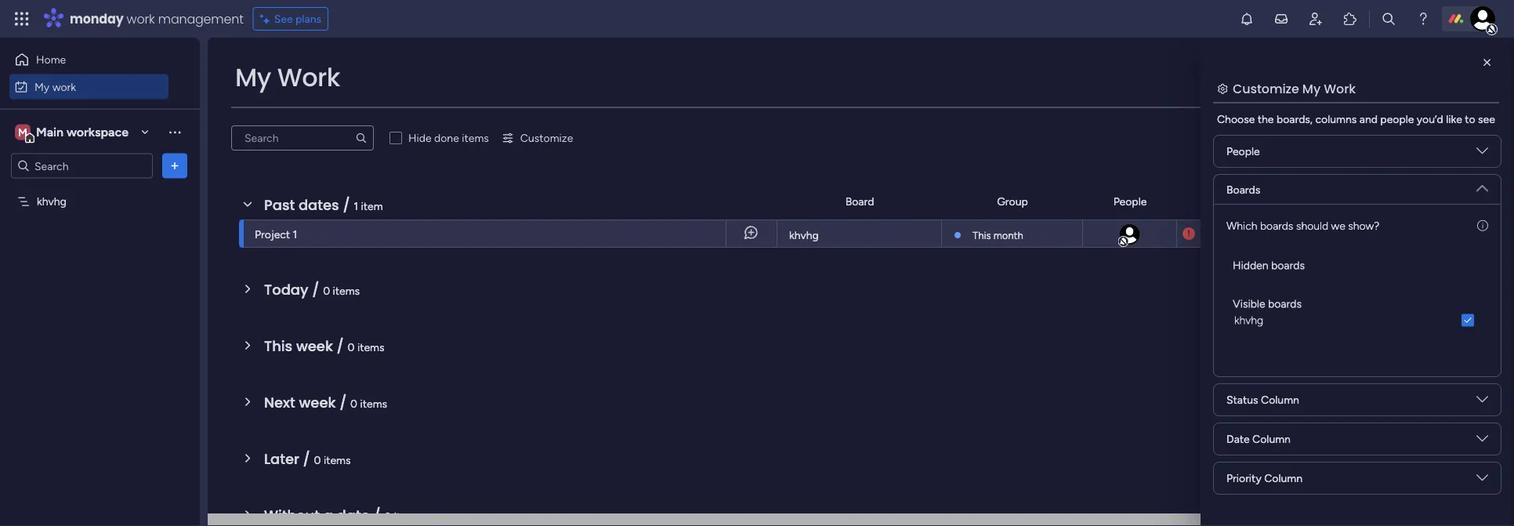 Task type: locate. For each thing, give the bounding box(es) containing it.
0 up next week / 0 items
[[348, 340, 355, 354]]

1 horizontal spatial this
[[973, 229, 991, 241]]

status column
[[1227, 393, 1300, 406]]

0
[[323, 284, 330, 297], [348, 340, 355, 354], [350, 397, 358, 410], [314, 453, 321, 466], [384, 510, 391, 523]]

search everything image
[[1381, 11, 1397, 27]]

week for next
[[299, 392, 336, 412]]

0 horizontal spatial 1
[[293, 227, 297, 241]]

boards for which
[[1261, 219, 1294, 232]]

2 dapulse dropdown down arrow image from the top
[[1477, 472, 1489, 490]]

/ up next week / 0 items
[[337, 336, 344, 356]]

items up next week / 0 items
[[357, 340, 385, 354]]

work down plans
[[277, 60, 340, 95]]

1 right the project
[[293, 227, 297, 241]]

1 horizontal spatial khvhg
[[789, 229, 819, 242]]

like
[[1446, 112, 1463, 126]]

option
[[0, 187, 200, 190]]

week right next
[[299, 392, 336, 412]]

status
[[1326, 195, 1358, 208], [1227, 393, 1259, 406]]

list box
[[1227, 240, 1489, 338]]

main content
[[208, 38, 1515, 526]]

people
[[1381, 112, 1415, 126]]

0 vertical spatial people
[[1227, 145, 1260, 158]]

date up which
[[1221, 195, 1244, 208]]

0 inside without a date / 0 items
[[384, 510, 391, 523]]

work
[[127, 10, 155, 27], [52, 80, 76, 93]]

1 horizontal spatial people
[[1227, 145, 1260, 158]]

my up boards,
[[1303, 80, 1321, 97]]

0 vertical spatial date
[[1221, 195, 1244, 208]]

customize for customize my work
[[1233, 80, 1300, 97]]

0 horizontal spatial work
[[277, 60, 340, 95]]

0 vertical spatial 1
[[354, 199, 358, 212]]

1 horizontal spatial my
[[235, 60, 271, 95]]

1 vertical spatial people
[[1114, 195, 1147, 208]]

am
[[1270, 227, 1286, 240]]

2 horizontal spatial my
[[1303, 80, 1321, 97]]

work
[[277, 60, 340, 95], [1324, 80, 1356, 97]]

0 vertical spatial week
[[296, 336, 333, 356]]

1 vertical spatial this
[[264, 336, 293, 356]]

date
[[337, 505, 370, 525]]

1 horizontal spatial work
[[1324, 80, 1356, 97]]

my for my work
[[34, 80, 50, 93]]

hide done items
[[408, 131, 489, 145]]

work for my
[[52, 80, 76, 93]]

dapulse dropdown down arrow image for boards
[[1477, 176, 1489, 194]]

boards right which
[[1261, 219, 1294, 232]]

items right 'later'
[[324, 453, 351, 466]]

boards
[[1261, 219, 1294, 232], [1272, 259, 1305, 272], [1268, 297, 1302, 310]]

dapulse dropdown down arrow image for priority column
[[1477, 472, 1489, 490]]

notifications image
[[1239, 11, 1255, 27]]

status up date column on the bottom of page
[[1227, 393, 1259, 406]]

0 horizontal spatial work
[[52, 80, 76, 93]]

see
[[1479, 112, 1496, 126]]

hidden
[[1233, 259, 1269, 272]]

2 vertical spatial column
[[1265, 472, 1303, 485]]

1
[[354, 199, 358, 212], [293, 227, 297, 241]]

0 vertical spatial customize
[[1233, 80, 1300, 97]]

0 vertical spatial priority
[[1434, 195, 1469, 208]]

items right the date
[[394, 510, 421, 523]]

nov 15, 09:00 am
[[1203, 227, 1286, 240]]

1 vertical spatial gary orlando image
[[1118, 223, 1142, 246]]

/
[[343, 195, 350, 215], [312, 279, 319, 299], [337, 336, 344, 356], [340, 392, 347, 412], [303, 449, 310, 469], [373, 505, 381, 525]]

monday
[[70, 10, 124, 27]]

week for this
[[296, 336, 333, 356]]

this up next
[[264, 336, 293, 356]]

0 vertical spatial boards
[[1261, 219, 1294, 232]]

it
[[1368, 228, 1374, 241]]

my work
[[34, 80, 76, 93]]

1 vertical spatial 1
[[293, 227, 297, 241]]

without a date / 0 items
[[264, 505, 421, 525]]

later / 0 items
[[264, 449, 351, 469]]

0 vertical spatial gary orlando image
[[1471, 6, 1496, 31]]

my inside main content
[[1303, 80, 1321, 97]]

priority
[[1434, 195, 1469, 208], [1227, 472, 1262, 485]]

1 vertical spatial column
[[1253, 432, 1291, 446]]

0 horizontal spatial priority
[[1227, 472, 1262, 485]]

done
[[434, 131, 459, 145]]

1 vertical spatial work
[[52, 80, 76, 93]]

0 down the this week / 0 items
[[350, 397, 358, 410]]

visible
[[1233, 297, 1266, 310]]

khvhg
[[37, 195, 66, 208], [789, 229, 819, 242], [1235, 314, 1264, 327]]

project
[[255, 227, 290, 241]]

boards inside heading
[[1272, 259, 1305, 272]]

date down status column on the bottom
[[1227, 432, 1250, 446]]

work for monday
[[127, 10, 155, 27]]

later
[[264, 449, 299, 469]]

past dates / 1 item
[[264, 195, 383, 215]]

gary orlando image right help 'image'
[[1471, 6, 1496, 31]]

0 right today
[[323, 284, 330, 297]]

0 horizontal spatial this
[[264, 336, 293, 356]]

3 dapulse dropdown down arrow image from the top
[[1477, 433, 1489, 450]]

1 dapulse dropdown down arrow image from the top
[[1477, 176, 1489, 194]]

boards for visible
[[1268, 297, 1302, 310]]

workspace selection element
[[15, 123, 131, 143]]

gary orlando image left the v2 overdue deadline icon
[[1118, 223, 1142, 246]]

customize
[[1233, 80, 1300, 97], [520, 131, 573, 145]]

and
[[1360, 112, 1378, 126]]

this for month
[[973, 229, 991, 241]]

0 vertical spatial khvhg
[[37, 195, 66, 208]]

boards for hidden
[[1272, 259, 1305, 272]]

items up the this week / 0 items
[[333, 284, 360, 297]]

date
[[1221, 195, 1244, 208], [1227, 432, 1250, 446]]

column for priority column
[[1265, 472, 1303, 485]]

my work button
[[9, 74, 169, 99]]

visible boards heading
[[1233, 296, 1302, 312]]

1 vertical spatial dapulse dropdown down arrow image
[[1477, 394, 1489, 411]]

2 dapulse dropdown down arrow image from the top
[[1477, 394, 1489, 411]]

1 horizontal spatial work
[[127, 10, 155, 27]]

date column
[[1227, 432, 1291, 446]]

Search in workspace field
[[33, 157, 131, 175]]

0 horizontal spatial my
[[34, 80, 50, 93]]

2 vertical spatial khvhg
[[1235, 314, 1264, 327]]

board
[[846, 195, 874, 208]]

work inside my work button
[[52, 80, 76, 93]]

invite members image
[[1308, 11, 1324, 27]]

column
[[1261, 393, 1300, 406], [1253, 432, 1291, 446], [1265, 472, 1303, 485]]

1 dapulse dropdown down arrow image from the top
[[1477, 145, 1489, 163]]

2 vertical spatial dapulse dropdown down arrow image
[[1477, 433, 1489, 450]]

my inside button
[[34, 80, 50, 93]]

None search field
[[231, 125, 374, 151]]

working
[[1309, 228, 1350, 241]]

my down see plans button at the top of the page
[[235, 60, 271, 95]]

0 horizontal spatial customize
[[520, 131, 573, 145]]

0 horizontal spatial khvhg
[[37, 195, 66, 208]]

0 horizontal spatial status
[[1227, 393, 1259, 406]]

0 vertical spatial status
[[1326, 195, 1358, 208]]

customize inside button
[[520, 131, 573, 145]]

column up date column on the bottom of page
[[1261, 393, 1300, 406]]

0 vertical spatial column
[[1261, 393, 1300, 406]]

dates
[[299, 195, 339, 215]]

priority for priority
[[1434, 195, 1469, 208]]

my down home
[[34, 80, 50, 93]]

should
[[1297, 219, 1329, 232]]

this
[[973, 229, 991, 241], [264, 336, 293, 356]]

working on it
[[1309, 228, 1374, 241]]

1 inside 'past dates / 1 item'
[[354, 199, 358, 212]]

options image
[[167, 158, 183, 174]]

column for date column
[[1253, 432, 1291, 446]]

1 vertical spatial week
[[299, 392, 336, 412]]

1 vertical spatial status
[[1227, 393, 1259, 406]]

m
[[18, 125, 27, 139]]

1 vertical spatial date
[[1227, 432, 1250, 446]]

work down home
[[52, 80, 76, 93]]

items down the this week / 0 items
[[360, 397, 387, 410]]

work up the columns
[[1324, 80, 1356, 97]]

1 left item
[[354, 199, 358, 212]]

1 horizontal spatial status
[[1326, 195, 1358, 208]]

items inside the this week / 0 items
[[357, 340, 385, 354]]

/ left item
[[343, 195, 350, 215]]

0 right 'later'
[[314, 453, 321, 466]]

items inside without a date / 0 items
[[394, 510, 421, 523]]

0 vertical spatial dapulse dropdown down arrow image
[[1477, 176, 1489, 194]]

1 horizontal spatial 1
[[354, 199, 358, 212]]

/ right today
[[312, 279, 319, 299]]

0 vertical spatial work
[[127, 10, 155, 27]]

1 horizontal spatial customize
[[1233, 80, 1300, 97]]

work right the 'monday'
[[127, 10, 155, 27]]

2 horizontal spatial khvhg
[[1235, 314, 1264, 327]]

see plans button
[[253, 7, 329, 31]]

status up we
[[1326, 195, 1358, 208]]

boards right visible
[[1268, 297, 1302, 310]]

dapulse dropdown down arrow image
[[1477, 176, 1489, 194], [1477, 394, 1489, 411], [1477, 433, 1489, 450]]

next
[[264, 392, 295, 412]]

apps image
[[1343, 11, 1359, 27]]

the
[[1258, 112, 1274, 126]]

0 right the date
[[384, 510, 391, 523]]

1 vertical spatial dapulse dropdown down arrow image
[[1477, 472, 1489, 490]]

boards down "am"
[[1272, 259, 1305, 272]]

my work
[[235, 60, 340, 95]]

my for my work
[[235, 60, 271, 95]]

customize button
[[495, 125, 580, 151]]

week down today / 0 items
[[296, 336, 333, 356]]

people
[[1227, 145, 1260, 158], [1114, 195, 1147, 208]]

this left month
[[973, 229, 991, 241]]

main workspace
[[36, 125, 129, 140]]

week
[[296, 336, 333, 356], [299, 392, 336, 412]]

2 vertical spatial boards
[[1268, 297, 1302, 310]]

1 vertical spatial customize
[[520, 131, 573, 145]]

items
[[462, 131, 489, 145], [333, 284, 360, 297], [357, 340, 385, 354], [360, 397, 387, 410], [324, 453, 351, 466], [394, 510, 421, 523]]

column down date column on the bottom of page
[[1265, 472, 1303, 485]]

work inside main content
[[1324, 80, 1356, 97]]

1 horizontal spatial priority
[[1434, 195, 1469, 208]]

hide
[[408, 131, 432, 145]]

0 horizontal spatial people
[[1114, 195, 1147, 208]]

workspace options image
[[167, 124, 183, 140]]

my
[[235, 60, 271, 95], [1303, 80, 1321, 97], [34, 80, 50, 93]]

dapulse dropdown down arrow image
[[1477, 145, 1489, 163], [1477, 472, 1489, 490]]

item
[[361, 199, 383, 212]]

1 vertical spatial priority
[[1227, 472, 1262, 485]]

column up priority column
[[1253, 432, 1291, 446]]

0 vertical spatial dapulse dropdown down arrow image
[[1477, 145, 1489, 163]]

today / 0 items
[[264, 279, 360, 299]]

which
[[1227, 219, 1258, 232]]

items inside later / 0 items
[[324, 453, 351, 466]]

1 vertical spatial boards
[[1272, 259, 1305, 272]]

items inside next week / 0 items
[[360, 397, 387, 410]]

09:00
[[1240, 227, 1268, 240]]

boards inside visible boards khvhg
[[1268, 297, 1302, 310]]

inbox image
[[1274, 11, 1290, 27]]

v2 overdue deadline image
[[1183, 226, 1195, 241]]

0 vertical spatial this
[[973, 229, 991, 241]]

dapulse dropdown down arrow image for status column
[[1477, 394, 1489, 411]]

gary orlando image
[[1471, 6, 1496, 31], [1118, 223, 1142, 246]]



Task type: vqa. For each thing, say whether or not it's contained in the screenshot.
list box
yes



Task type: describe. For each thing, give the bounding box(es) containing it.
we
[[1332, 219, 1346, 232]]

dapulse dropdown down arrow image for people
[[1477, 145, 1489, 163]]

boards
[[1227, 183, 1261, 196]]

you'd
[[1417, 112, 1444, 126]]

0 inside today / 0 items
[[323, 284, 330, 297]]

group
[[997, 195, 1028, 208]]

0 inside the this week / 0 items
[[348, 340, 355, 354]]

Filter dashboard by text search field
[[231, 125, 374, 151]]

show?
[[1349, 219, 1380, 232]]

on
[[1352, 228, 1365, 241]]

next week / 0 items
[[264, 392, 387, 412]]

choose the boards, columns and people you'd like to see
[[1217, 112, 1496, 126]]

help image
[[1416, 11, 1431, 27]]

hidden boards heading
[[1233, 257, 1305, 274]]

date for date
[[1221, 195, 1244, 208]]

khvhg list box
[[0, 185, 200, 426]]

home button
[[9, 47, 169, 72]]

search image
[[355, 132, 368, 144]]

monday work management
[[70, 10, 244, 27]]

1 horizontal spatial gary orlando image
[[1471, 6, 1496, 31]]

plans
[[296, 12, 322, 25]]

boards,
[[1277, 112, 1313, 126]]

khvhg inside visible boards khvhg
[[1235, 314, 1264, 327]]

this for week
[[264, 336, 293, 356]]

0 horizontal spatial gary orlando image
[[1118, 223, 1142, 246]]

without
[[264, 505, 320, 525]]

see
[[274, 12, 293, 25]]

a
[[323, 505, 333, 525]]

see plans
[[274, 12, 322, 25]]

hidden boards
[[1233, 259, 1305, 272]]

visible boards khvhg
[[1233, 297, 1302, 327]]

items inside today / 0 items
[[333, 284, 360, 297]]

columns
[[1316, 112, 1357, 126]]

none search field inside main content
[[231, 125, 374, 151]]

choose
[[1217, 112, 1255, 126]]

to
[[1465, 112, 1476, 126]]

items right done
[[462, 131, 489, 145]]

past
[[264, 195, 295, 215]]

khvhg link
[[787, 220, 932, 249]]

today
[[264, 279, 308, 299]]

customize for customize
[[520, 131, 573, 145]]

status for status column
[[1227, 393, 1259, 406]]

management
[[158, 10, 244, 27]]

dapulse dropdown down arrow image for date column
[[1477, 433, 1489, 450]]

priority column
[[1227, 472, 1303, 485]]

main content containing past dates /
[[208, 38, 1515, 526]]

workspace image
[[15, 123, 31, 141]]

project 1
[[255, 227, 297, 241]]

priority for priority column
[[1227, 472, 1262, 485]]

khvhg inside 'list box'
[[37, 195, 66, 208]]

customize my work
[[1233, 80, 1356, 97]]

1 vertical spatial khvhg
[[789, 229, 819, 242]]

main
[[36, 125, 64, 140]]

15,
[[1225, 227, 1237, 240]]

column for status column
[[1261, 393, 1300, 406]]

date for date column
[[1227, 432, 1250, 446]]

nov
[[1203, 227, 1222, 240]]

workspace
[[67, 125, 129, 140]]

status for status
[[1326, 195, 1358, 208]]

which boards should we show?
[[1227, 219, 1380, 232]]

0 inside next week / 0 items
[[350, 397, 358, 410]]

/ right the date
[[373, 505, 381, 525]]

/ right 'later'
[[303, 449, 310, 469]]

this week / 0 items
[[264, 336, 385, 356]]

0 inside later / 0 items
[[314, 453, 321, 466]]

this month
[[973, 229, 1024, 241]]

list box containing hidden boards
[[1227, 240, 1489, 338]]

home
[[36, 53, 66, 66]]

/ down the this week / 0 items
[[340, 392, 347, 412]]

select product image
[[14, 11, 30, 27]]

month
[[994, 229, 1024, 241]]

v2 info image
[[1478, 217, 1489, 234]]



